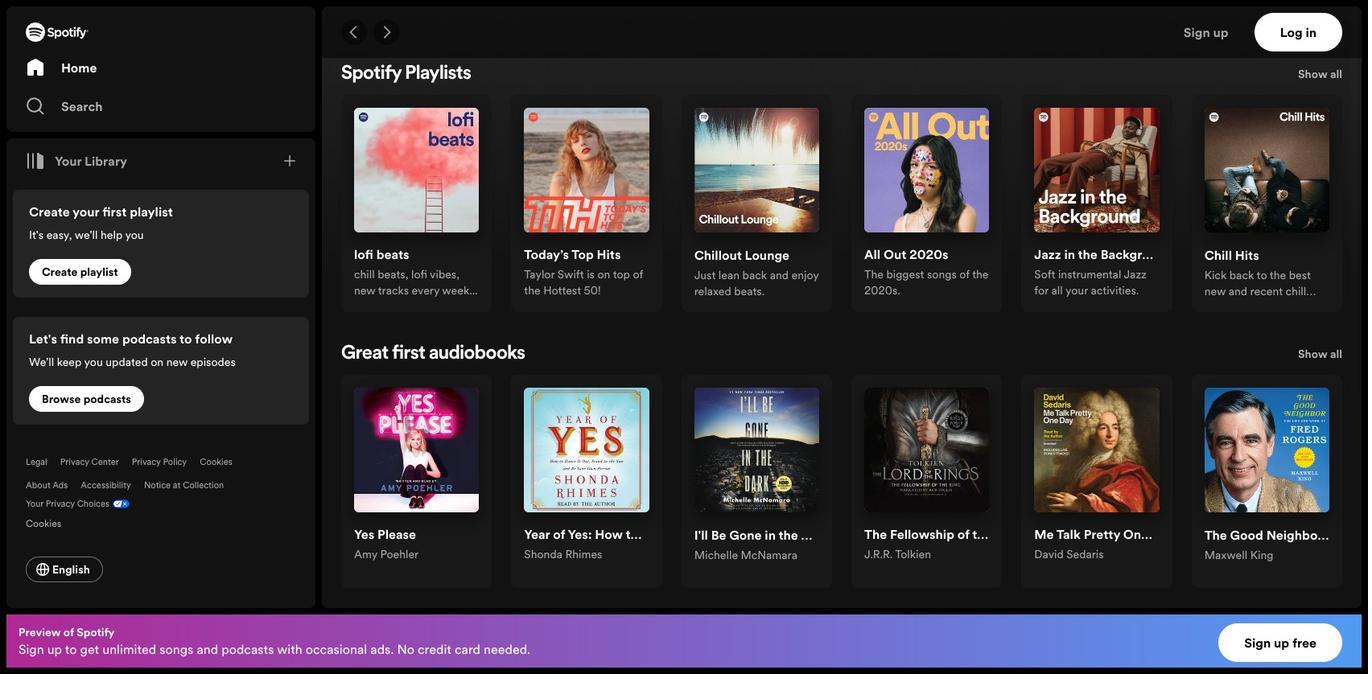 Task type: describe. For each thing, give the bounding box(es) containing it.
to inside preview of spotify sign up to get unlimited songs and podcasts with occasional ads. no credit card needed.
[[65, 641, 77, 658]]

home
[[61, 59, 97, 76]]

california consumer privacy act (ccpa) opt-out icon image
[[110, 498, 130, 513]]

is
[[587, 267, 595, 283]]

occasional
[[306, 641, 367, 658]]

your library button
[[19, 145, 134, 177]]

spotify inside preview of spotify sign up to get unlimited songs and podcasts with occasional ads. no credit card needed.
[[77, 625, 115, 641]]

in for jazz
[[1064, 246, 1075, 264]]

chill hits kick back to the best new and recent chill hits.
[[1204, 246, 1311, 315]]

we'll
[[75, 227, 98, 243]]

maxwell
[[1204, 546, 1248, 563]]

today's top hits taylor swift is on top of the hottest 50!
[[524, 246, 643, 299]]

of inside the today's top hits taylor swift is on top of the hottest 50!
[[633, 267, 643, 283]]

top
[[572, 246, 594, 264]]

playlist inside create your first playlist it's easy, we'll help you
[[130, 203, 173, 221]]

soft
[[1034, 267, 1055, 283]]

and inside preview of spotify sign up to get unlimited songs and podcasts with occasional ads. no credit card needed.
[[197, 641, 218, 658]]

hits inside the today's top hits taylor swift is on top of the hottest 50!
[[597, 246, 621, 264]]

lofi beats chill beats, lofi vibes, new tracks every week...
[[354, 246, 478, 299]]

privacy for privacy center
[[60, 456, 89, 468]]

of inside all out 2020s the biggest songs of the 2020s.
[[960, 267, 970, 283]]

create for your
[[29, 203, 70, 221]]

notice
[[144, 480, 171, 492]]

log in
[[1280, 23, 1317, 41]]

all for great first audiobooks
[[1330, 346, 1342, 362]]

week...
[[442, 283, 478, 299]]

to for back
[[1257, 267, 1267, 283]]

create your first playlist it's easy, we'll help you
[[29, 203, 173, 243]]

yes
[[354, 526, 374, 543]]

log in button
[[1254, 13, 1342, 52]]

card
[[455, 641, 480, 658]]

today's top hits link
[[524, 246, 621, 267]]

the inside jazz in the background soft instrumental jazz for all your activities.
[[1078, 246, 1098, 264]]

beats
[[376, 246, 409, 264]]

your inside create your first playlist it's easy, we'll help you
[[73, 203, 99, 221]]

your privacy choices button
[[26, 498, 110, 510]]

new inside "lofi beats chill beats, lofi vibes, new tracks every week..."
[[354, 283, 375, 299]]

your privacy choices
[[26, 498, 110, 510]]

let's
[[29, 330, 57, 348]]

search link
[[26, 90, 296, 122]]

credit
[[418, 641, 451, 658]]

in for log
[[1306, 23, 1317, 41]]

beats.
[[734, 283, 765, 299]]

beats,
[[378, 267, 408, 283]]

privacy policy link
[[132, 456, 187, 468]]

chillout lounge link
[[694, 246, 790, 267]]

taylor
[[524, 267, 555, 283]]

legal
[[26, 456, 47, 468]]

and inside the chill hits kick back to the best new and recent chill hits.
[[1229, 283, 1247, 299]]

0 vertical spatial jazz
[[1034, 246, 1061, 264]]

swift
[[558, 267, 584, 283]]

great
[[341, 344, 389, 363]]

david
[[1034, 546, 1064, 563]]

yes please amy poehler
[[354, 526, 419, 563]]

me talk pretty one day david sedaris
[[1034, 526, 1175, 563]]

yes please link
[[354, 526, 416, 546]]

all
[[864, 246, 881, 264]]

browse podcasts
[[42, 391, 131, 407]]

michelle
[[694, 546, 738, 563]]

the inside all out 2020s the biggest songs of the 2020s.
[[972, 267, 989, 283]]

0 horizontal spatial lofi
[[354, 246, 373, 264]]

biggest
[[886, 267, 924, 283]]

unlimited
[[102, 641, 156, 658]]

new inside the chill hits kick back to the best new and recent chill hits.
[[1204, 283, 1226, 299]]

spotify inside spotify playlists element
[[341, 64, 402, 84]]

your library
[[55, 152, 127, 170]]

create playlist button
[[29, 259, 131, 285]]

it's
[[29, 227, 44, 243]]

center
[[91, 456, 119, 468]]

privacy down ads
[[46, 498, 75, 510]]

maxwell king
[[1204, 546, 1273, 563]]

sign up button
[[1177, 13, 1254, 52]]

privacy for privacy policy
[[132, 456, 161, 468]]

of inside preview of spotify sign up to get unlimited songs and podcasts with occasional ads. no credit card needed.
[[63, 625, 74, 641]]

all out 2020s link
[[864, 246, 949, 267]]

one
[[1123, 526, 1148, 543]]

playlists
[[405, 64, 471, 84]]

all for spotify playlists
[[1330, 66, 1342, 82]]

50!
[[584, 283, 601, 299]]

every
[[412, 283, 439, 299]]

privacy center
[[60, 456, 119, 468]]

all inside jazz in the background soft instrumental jazz for all your activities.
[[1051, 283, 1063, 299]]

relaxed
[[694, 283, 731, 299]]

on inside the today's top hits taylor swift is on top of the hottest 50!
[[598, 267, 610, 283]]

sign up
[[1184, 23, 1229, 41]]

0 horizontal spatial cookies
[[26, 517, 61, 530]]

me talk pretty one day link
[[1034, 526, 1175, 546]]

notice at collection
[[144, 480, 224, 492]]

sedaris
[[1067, 546, 1104, 563]]

your inside jazz in the background soft instrumental jazz for all your activities.
[[1065, 283, 1088, 299]]

accessibility link
[[81, 480, 131, 492]]

follow
[[195, 330, 233, 348]]

1 vertical spatial podcasts
[[83, 391, 131, 407]]

chill
[[1204, 246, 1232, 264]]

sign for sign up
[[1184, 23, 1210, 41]]

instrumental
[[1058, 267, 1121, 283]]

the
[[864, 267, 884, 283]]

songs inside preview of spotify sign up to get unlimited songs and podcasts with occasional ads. no credit card needed.
[[160, 641, 193, 658]]

j.r.r.
[[864, 546, 893, 563]]

show for spotify playlists
[[1298, 66, 1328, 82]]

create playlist
[[42, 264, 118, 280]]

lounge
[[745, 246, 790, 264]]

main element
[[6, 6, 315, 608]]

log
[[1280, 23, 1303, 41]]

background
[[1101, 246, 1173, 264]]

preview of spotify sign up to get unlimited songs and podcasts with occasional ads. no credit card needed.
[[19, 625, 530, 658]]

chill inside the chill hits kick back to the best new and recent chill hits.
[[1286, 283, 1306, 299]]

keep
[[57, 354, 82, 370]]



Task type: vqa. For each thing, say whether or not it's contained in the screenshot.
days associated with SAY MY GRACE (feat. Travis Scott)
no



Task type: locate. For each thing, give the bounding box(es) containing it.
1 horizontal spatial back
[[1230, 267, 1254, 283]]

the inside the chill hits kick back to the best new and recent chill hits.
[[1270, 267, 1286, 283]]

you for some
[[84, 354, 103, 370]]

vibes,
[[430, 267, 460, 283]]

j.r.r. tolkien
[[864, 546, 931, 563]]

1 vertical spatial to
[[180, 330, 192, 348]]

to for podcasts
[[180, 330, 192, 348]]

cookies link up the collection
[[200, 456, 232, 468]]

up for sign up free
[[1274, 634, 1289, 652]]

privacy
[[60, 456, 89, 468], [132, 456, 161, 468], [46, 498, 75, 510]]

cookies up the collection
[[200, 456, 232, 468]]

1 vertical spatial create
[[42, 264, 78, 280]]

hits up top
[[597, 246, 621, 264]]

to inside "let's find some podcasts to follow we'll keep you updated on new episodes"
[[180, 330, 192, 348]]

0 vertical spatial to
[[1257, 267, 1267, 283]]

0 horizontal spatial songs
[[160, 641, 193, 658]]

2 horizontal spatial and
[[1229, 283, 1247, 299]]

podcasts down updated at the bottom left of the page
[[83, 391, 131, 407]]

your up we'll
[[73, 203, 99, 221]]

0 vertical spatial show all link
[[1298, 64, 1342, 89]]

you inside create your first playlist it's easy, we'll help you
[[125, 227, 144, 243]]

1 vertical spatial you
[[84, 354, 103, 370]]

in inside log in button
[[1306, 23, 1317, 41]]

let's find some podcasts to follow we'll keep you updated on new episodes
[[29, 330, 236, 370]]

show all link inside great first audiobooks element
[[1298, 344, 1342, 368]]

0 horizontal spatial spotify
[[77, 625, 115, 641]]

1 vertical spatial cookies link
[[26, 513, 74, 531]]

to left best
[[1257, 267, 1267, 283]]

jazz
[[1034, 246, 1061, 264], [1124, 267, 1147, 283]]

first right great
[[392, 344, 426, 363]]

0 horizontal spatial of
[[63, 625, 74, 641]]

new left tracks
[[354, 283, 375, 299]]

show all
[[1298, 66, 1342, 82], [1298, 346, 1342, 362]]

1 horizontal spatial chill
[[1286, 283, 1306, 299]]

lofi left "beats"
[[354, 246, 373, 264]]

back down 'lounge'
[[742, 267, 767, 283]]

browse podcasts link
[[29, 386, 144, 412]]

the left best
[[1270, 267, 1286, 283]]

your inside button
[[55, 152, 82, 170]]

to left follow
[[180, 330, 192, 348]]

show down log in
[[1298, 66, 1328, 82]]

day
[[1152, 526, 1175, 543]]

1 show all from the top
[[1298, 66, 1342, 82]]

0 vertical spatial cookies link
[[200, 456, 232, 468]]

to inside the chill hits kick back to the best new and recent chill hits.
[[1257, 267, 1267, 283]]

create inside create your first playlist it's easy, we'll help you
[[29, 203, 70, 221]]

top
[[613, 267, 630, 283]]

on right is
[[598, 267, 610, 283]]

1 vertical spatial spotify
[[77, 625, 115, 641]]

the left for
[[972, 267, 989, 283]]

podcasts left with
[[221, 641, 274, 658]]

1 vertical spatial all
[[1051, 283, 1063, 299]]

2 horizontal spatial up
[[1274, 634, 1289, 652]]

please
[[377, 526, 416, 543]]

2 horizontal spatial to
[[1257, 267, 1267, 283]]

jazz up soft
[[1034, 246, 1061, 264]]

sign for sign up free
[[1244, 634, 1271, 652]]

1 horizontal spatial you
[[125, 227, 144, 243]]

cookies link down your privacy choices button
[[26, 513, 74, 531]]

some
[[87, 330, 119, 348]]

0 horizontal spatial your
[[26, 498, 44, 510]]

in up the instrumental
[[1064, 246, 1075, 264]]

spotify right preview
[[77, 625, 115, 641]]

0 horizontal spatial new
[[166, 354, 188, 370]]

create down easy,
[[42, 264, 78, 280]]

new down the chill at the top right of page
[[1204, 283, 1226, 299]]

0 horizontal spatial your
[[73, 203, 99, 221]]

create inside button
[[42, 264, 78, 280]]

playlist inside button
[[80, 264, 118, 280]]

and inside "chillout lounge just lean back and enjoy relaxed beats."
[[770, 267, 789, 283]]

1 horizontal spatial to
[[180, 330, 192, 348]]

spotify down 'go forward' image
[[341, 64, 402, 84]]

ads
[[52, 480, 68, 492]]

in inside jazz in the background soft instrumental jazz for all your activities.
[[1064, 246, 1075, 264]]

your right for
[[1065, 283, 1088, 299]]

0 horizontal spatial you
[[84, 354, 103, 370]]

1 vertical spatial in
[[1064, 246, 1075, 264]]

2 show all from the top
[[1298, 346, 1342, 362]]

in
[[1306, 23, 1317, 41], [1064, 246, 1075, 264]]

0 vertical spatial show all
[[1298, 66, 1342, 82]]

podcasts up updated at the bottom left of the page
[[122, 330, 177, 348]]

sign inside top bar and user menu element
[[1184, 23, 1210, 41]]

2 vertical spatial podcasts
[[221, 641, 274, 658]]

2020s
[[909, 246, 949, 264]]

0 horizontal spatial back
[[742, 267, 767, 283]]

show for great first audiobooks
[[1298, 346, 1328, 362]]

of right biggest at the right
[[960, 267, 970, 283]]

best
[[1289, 267, 1311, 283]]

needed.
[[484, 641, 530, 658]]

choices
[[77, 498, 110, 510]]

0 horizontal spatial cookies link
[[26, 513, 74, 531]]

create for playlist
[[42, 264, 78, 280]]

1 back from the left
[[742, 267, 767, 283]]

and down 'lounge'
[[770, 267, 789, 283]]

up for sign up
[[1213, 23, 1229, 41]]

1 vertical spatial cookies
[[26, 517, 61, 530]]

and right unlimited
[[197, 641, 218, 658]]

0 vertical spatial lofi
[[354, 246, 373, 264]]

1 vertical spatial show
[[1298, 346, 1328, 362]]

playlist
[[130, 203, 173, 221], [80, 264, 118, 280]]

2 vertical spatial to
[[65, 641, 77, 658]]

library
[[85, 152, 127, 170]]

0 horizontal spatial and
[[197, 641, 218, 658]]

jazz in the background link
[[1034, 246, 1173, 267]]

lofi left vibes,
[[411, 267, 427, 283]]

great first audiobooks element
[[341, 344, 1342, 588]]

songs inside all out 2020s the biggest songs of the 2020s.
[[927, 267, 957, 283]]

up left free
[[1274, 634, 1289, 652]]

back right kick
[[1230, 267, 1254, 283]]

1 vertical spatial playlist
[[80, 264, 118, 280]]

1 horizontal spatial cookies
[[200, 456, 232, 468]]

2020s.
[[864, 283, 900, 299]]

show all for spotify playlists
[[1298, 66, 1342, 82]]

new left episodes
[[166, 354, 188, 370]]

first up help
[[102, 203, 127, 221]]

top bar and user menu element
[[322, 6, 1362, 58]]

policy
[[163, 456, 187, 468]]

chillout lounge just lean back and enjoy relaxed beats.
[[694, 246, 819, 299]]

today's
[[524, 246, 569, 264]]

up inside 'sign up free' button
[[1274, 634, 1289, 652]]

0 vertical spatial playlist
[[130, 203, 173, 221]]

1 vertical spatial songs
[[160, 641, 193, 658]]

and right kick
[[1229, 283, 1247, 299]]

of right top
[[633, 267, 643, 283]]

we'll
[[29, 354, 54, 370]]

podcasts inside preview of spotify sign up to get unlimited songs and podcasts with occasional ads. no credit card needed.
[[221, 641, 274, 658]]

your for your privacy choices
[[26, 498, 44, 510]]

get
[[80, 641, 99, 658]]

jazz down background
[[1124, 267, 1147, 283]]

privacy up notice
[[132, 456, 161, 468]]

0 vertical spatial podcasts
[[122, 330, 177, 348]]

go forward image
[[380, 26, 393, 39]]

to left get
[[65, 641, 77, 658]]

show all link
[[1298, 64, 1342, 89], [1298, 344, 1342, 368]]

your
[[55, 152, 82, 170], [26, 498, 44, 510]]

2 horizontal spatial of
[[960, 267, 970, 283]]

show down best
[[1298, 346, 1328, 362]]

all inside great first audiobooks element
[[1330, 346, 1342, 362]]

sign up free
[[1244, 634, 1317, 652]]

home link
[[26, 52, 296, 84]]

1 vertical spatial show all link
[[1298, 344, 1342, 368]]

2 horizontal spatial new
[[1204, 283, 1226, 299]]

show all link for spotify playlists
[[1298, 64, 1342, 89]]

pretty
[[1084, 526, 1120, 543]]

0 horizontal spatial in
[[1064, 246, 1075, 264]]

1 horizontal spatial in
[[1306, 23, 1317, 41]]

the inside the today's top hits taylor swift is on top of the hottest 50!
[[524, 283, 541, 299]]

chill right recent
[[1286, 283, 1306, 299]]

0 vertical spatial show
[[1298, 66, 1328, 82]]

cookies down your privacy choices button
[[26, 517, 61, 530]]

at
[[173, 480, 181, 492]]

lofi
[[354, 246, 373, 264], [411, 267, 427, 283]]

first
[[102, 203, 127, 221], [392, 344, 426, 363]]

0 horizontal spatial sign
[[19, 641, 44, 658]]

1 horizontal spatial of
[[633, 267, 643, 283]]

2 hits from the left
[[1235, 246, 1259, 264]]

go back image
[[348, 26, 361, 39]]

your down about
[[26, 498, 44, 510]]

2 horizontal spatial sign
[[1244, 634, 1271, 652]]

0 vertical spatial cookies
[[200, 456, 232, 468]]

chill left beats,
[[354, 267, 375, 283]]

rhimes
[[565, 546, 602, 563]]

1 vertical spatial show all
[[1298, 346, 1342, 362]]

podcasts inside "let's find some podcasts to follow we'll keep you updated on new episodes"
[[122, 330, 177, 348]]

back inside the chill hits kick back to the best new and recent chill hits.
[[1230, 267, 1254, 283]]

you right help
[[125, 227, 144, 243]]

1 vertical spatial first
[[392, 344, 426, 363]]

the up the instrumental
[[1078, 246, 1098, 264]]

recent
[[1250, 283, 1283, 299]]

1 horizontal spatial jazz
[[1124, 267, 1147, 283]]

1 horizontal spatial songs
[[927, 267, 957, 283]]

spotify image
[[26, 23, 89, 42]]

shonda rhimes
[[524, 546, 602, 563]]

activities.
[[1091, 283, 1139, 299]]

0 horizontal spatial first
[[102, 203, 127, 221]]

chillout
[[694, 246, 742, 264]]

notice at collection link
[[144, 480, 224, 492]]

chill inside "lofi beats chill beats, lofi vibes, new tracks every week..."
[[354, 267, 375, 283]]

0 vertical spatial first
[[102, 203, 127, 221]]

1 vertical spatial your
[[26, 498, 44, 510]]

privacy up ads
[[60, 456, 89, 468]]

0 vertical spatial spotify
[[341, 64, 402, 84]]

your left "library"
[[55, 152, 82, 170]]

hits inside the chill hits kick back to the best new and recent chill hits.
[[1235, 246, 1259, 264]]

1 show all link from the top
[[1298, 64, 1342, 89]]

cookies link
[[200, 456, 232, 468], [26, 513, 74, 531]]

find
[[60, 330, 84, 348]]

2 show from the top
[[1298, 346, 1328, 362]]

songs down 2020s
[[927, 267, 957, 283]]

1 hits from the left
[[597, 246, 621, 264]]

0 vertical spatial on
[[598, 267, 610, 283]]

0 horizontal spatial to
[[65, 641, 77, 658]]

show all inside great first audiobooks element
[[1298, 346, 1342, 362]]

0 horizontal spatial on
[[151, 354, 163, 370]]

create up easy,
[[29, 203, 70, 221]]

1 horizontal spatial lofi
[[411, 267, 427, 283]]

sign up free button
[[1219, 624, 1342, 662]]

easy,
[[46, 227, 72, 243]]

1 horizontal spatial first
[[392, 344, 426, 363]]

privacy center link
[[60, 456, 119, 468]]

cookies
[[200, 456, 232, 468], [26, 517, 61, 530]]

0 vertical spatial you
[[125, 227, 144, 243]]

1 horizontal spatial hits
[[1235, 246, 1259, 264]]

1 horizontal spatial sign
[[1184, 23, 1210, 41]]

about ads link
[[26, 480, 68, 492]]

on
[[598, 267, 610, 283], [151, 354, 163, 370]]

1 vertical spatial jazz
[[1124, 267, 1147, 283]]

0 horizontal spatial up
[[47, 641, 62, 658]]

english
[[52, 562, 90, 578]]

on right updated at the bottom left of the page
[[151, 354, 163, 370]]

you right keep
[[84, 354, 103, 370]]

show inside great first audiobooks element
[[1298, 346, 1328, 362]]

king
[[1250, 546, 1273, 563]]

create
[[29, 203, 70, 221], [42, 264, 78, 280]]

show all inside spotify playlists element
[[1298, 66, 1342, 82]]

1 horizontal spatial spotify
[[341, 64, 402, 84]]

1 horizontal spatial and
[[770, 267, 789, 283]]

talk
[[1057, 526, 1081, 543]]

updated
[[106, 354, 148, 370]]

back inside "chillout lounge just lean back and enjoy relaxed beats."
[[742, 267, 767, 283]]

up inside sign up button
[[1213, 23, 1229, 41]]

0 horizontal spatial playlist
[[80, 264, 118, 280]]

in right log at the right top of the page
[[1306, 23, 1317, 41]]

mcnamara
[[741, 546, 798, 563]]

up
[[1213, 23, 1229, 41], [1274, 634, 1289, 652], [47, 641, 62, 658]]

1 horizontal spatial on
[[598, 267, 610, 283]]

1 vertical spatial your
[[1065, 283, 1088, 299]]

2 back from the left
[[1230, 267, 1254, 283]]

enjoy
[[792, 267, 819, 283]]

preview
[[19, 625, 61, 641]]

0 vertical spatial in
[[1306, 23, 1317, 41]]

the
[[1078, 246, 1098, 264], [972, 267, 989, 283], [1270, 267, 1286, 283], [524, 283, 541, 299]]

0 vertical spatial all
[[1330, 66, 1342, 82]]

show inside spotify playlists element
[[1298, 66, 1328, 82]]

1 horizontal spatial new
[[354, 283, 375, 299]]

0 vertical spatial your
[[73, 203, 99, 221]]

0 horizontal spatial jazz
[[1034, 246, 1061, 264]]

songs right unlimited
[[160, 641, 193, 658]]

jazz in the background soft instrumental jazz for all your activities.
[[1034, 246, 1173, 299]]

1 show from the top
[[1298, 66, 1328, 82]]

0 vertical spatial create
[[29, 203, 70, 221]]

up left log at the right top of the page
[[1213, 23, 1229, 41]]

0 horizontal spatial hits
[[597, 246, 621, 264]]

0 vertical spatial your
[[55, 152, 82, 170]]

first inside create your first playlist it's easy, we'll help you
[[102, 203, 127, 221]]

no
[[397, 641, 414, 658]]

spotify playlists element
[[341, 64, 1342, 315]]

spotify playlists
[[341, 64, 471, 84]]

your for your library
[[55, 152, 82, 170]]

up left get
[[47, 641, 62, 658]]

on inside "let's find some podcasts to follow we'll keep you updated on new episodes"
[[151, 354, 163, 370]]

accessibility
[[81, 480, 131, 492]]

0 horizontal spatial chill
[[354, 267, 375, 283]]

you for first
[[125, 227, 144, 243]]

new inside "let's find some podcasts to follow we'll keep you updated on new episodes"
[[166, 354, 188, 370]]

1 vertical spatial on
[[151, 354, 163, 370]]

collection
[[183, 480, 224, 492]]

0 vertical spatial songs
[[927, 267, 957, 283]]

1 horizontal spatial up
[[1213, 23, 1229, 41]]

1 vertical spatial lofi
[[411, 267, 427, 283]]

show all for great first audiobooks
[[1298, 346, 1342, 362]]

audiobooks
[[429, 344, 525, 363]]

chill
[[354, 267, 375, 283], [1286, 283, 1306, 299]]

tolkien
[[895, 546, 931, 563]]

hits right the chill at the top right of page
[[1235, 246, 1259, 264]]

of left get
[[63, 625, 74, 641]]

the left hottest
[[524, 283, 541, 299]]

amy
[[354, 546, 377, 563]]

shonda
[[524, 546, 563, 563]]

all out 2020s the biggest songs of the 2020s.
[[864, 246, 989, 299]]

1 horizontal spatial your
[[1065, 283, 1088, 299]]

great first audiobooks link
[[341, 344, 525, 363]]

1 horizontal spatial your
[[55, 152, 82, 170]]

sign inside preview of spotify sign up to get unlimited songs and podcasts with occasional ads. no credit card needed.
[[19, 641, 44, 658]]

spotify playlists link
[[341, 64, 471, 84]]

tracks
[[378, 283, 409, 299]]

search
[[61, 97, 103, 115]]

legal link
[[26, 456, 47, 468]]

show all link for great first audiobooks
[[1298, 344, 1342, 368]]

1 horizontal spatial cookies link
[[200, 456, 232, 468]]

1 horizontal spatial playlist
[[130, 203, 173, 221]]

2 show all link from the top
[[1298, 344, 1342, 368]]

episodes
[[190, 354, 236, 370]]

up inside preview of spotify sign up to get unlimited songs and podcasts with occasional ads. no credit card needed.
[[47, 641, 62, 658]]

2 vertical spatial all
[[1330, 346, 1342, 362]]

you inside "let's find some podcasts to follow we'll keep you updated on new episodes"
[[84, 354, 103, 370]]



